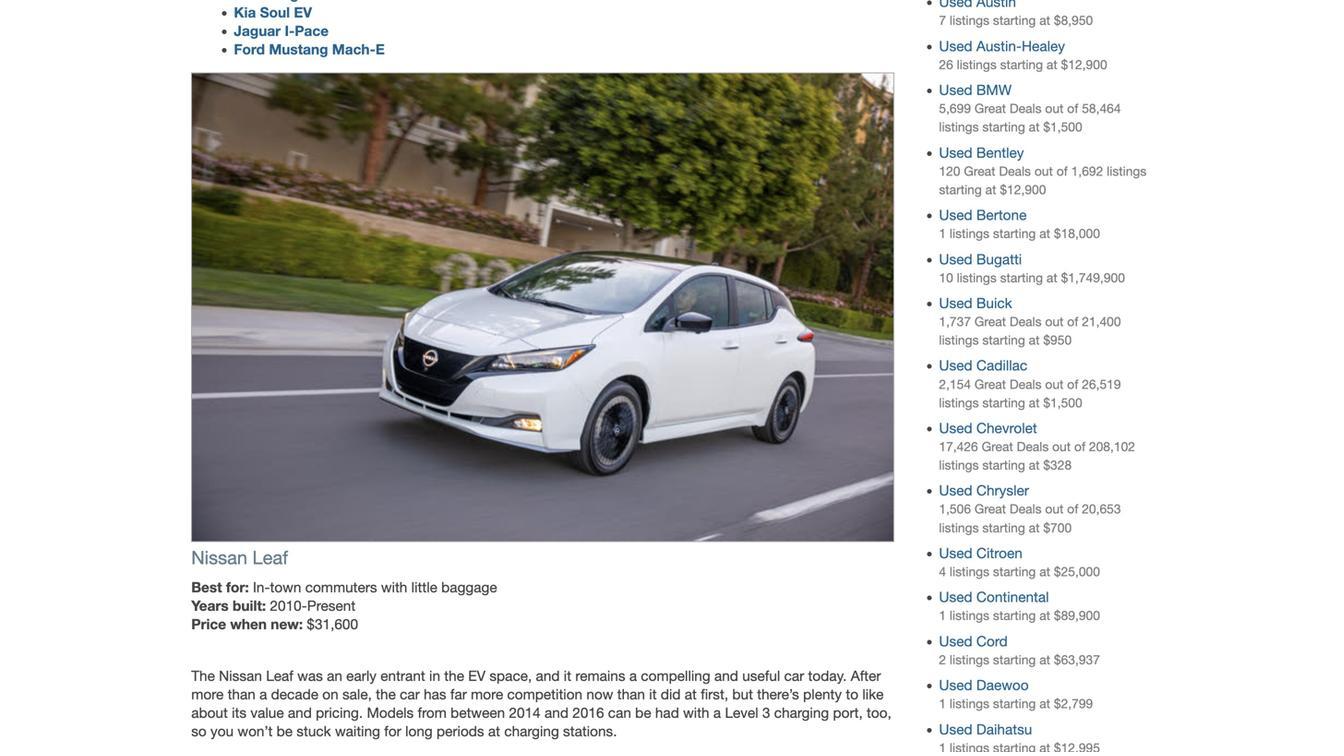 Task type: vqa. For each thing, say whether or not it's contained in the screenshot.


Task type: locate. For each thing, give the bounding box(es) containing it.
2 more from the left
[[471, 687, 503, 703]]

of inside 1,506 great deals out of 20,653 listings starting at
[[1067, 502, 1079, 517]]

26
[[939, 57, 953, 72]]

used buick link
[[939, 295, 1012, 312]]

2 1 from the top
[[939, 609, 946, 623]]

great down 'used chevrolet' link
[[982, 439, 1013, 454]]

deals up $328 at right
[[1017, 439, 1049, 454]]

1 used from the top
[[939, 38, 973, 54]]

deals down bentley
[[999, 164, 1031, 178]]

1 inside used daewoo 1 listings starting at $2,799
[[939, 697, 946, 711]]

starting down continental
[[993, 609, 1036, 623]]

listings down 5,699
[[939, 120, 979, 134]]

1 vertical spatial charging
[[504, 723, 559, 740]]

at left $18,000
[[1040, 226, 1051, 241]]

stations.
[[563, 723, 617, 740]]

14 used from the top
[[939, 721, 973, 738]]

chrysler
[[977, 483, 1029, 499]]

used inside used cord 2 listings starting at $63,937
[[939, 633, 973, 650]]

at left $950
[[1029, 333, 1040, 348]]

$1,500
[[1043, 120, 1083, 134], [1043, 395, 1083, 410]]

out up $950
[[1045, 314, 1064, 329]]

deals down chrysler
[[1010, 502, 1042, 517]]

0 vertical spatial with
[[381, 579, 407, 596]]

$1,500 for used cadillac
[[1043, 395, 1083, 410]]

1 more from the left
[[191, 687, 224, 703]]

out inside 5,699 great deals out of 58,464 listings starting at
[[1045, 101, 1064, 116]]

great for bmw
[[975, 101, 1006, 116]]

mach-
[[332, 41, 376, 58]]

of inside "1,737 great deals out of 21,400 listings starting at"
[[1067, 314, 1079, 329]]

deals inside 2,154 great deals out of 26,519 listings starting at
[[1010, 377, 1042, 392]]

out for bentley
[[1035, 164, 1053, 178]]

12 used from the top
[[939, 633, 973, 650]]

after
[[851, 668, 881, 685]]

commuters
[[305, 579, 377, 596]]

1 up used cord link
[[939, 609, 946, 623]]

healey
[[1022, 38, 1065, 54]]

1 vertical spatial 1
[[939, 609, 946, 623]]

out inside 2,154 great deals out of 26,519 listings starting at
[[1045, 377, 1064, 392]]

1 up 10
[[939, 226, 946, 241]]

great inside the "17,426 great deals out of 208,102 listings starting at"
[[982, 439, 1013, 454]]

at inside 2,154 great deals out of 26,519 listings starting at
[[1029, 395, 1040, 410]]

a up value
[[259, 687, 267, 703]]

1 vertical spatial car
[[400, 687, 420, 703]]

1 horizontal spatial more
[[471, 687, 503, 703]]

2023 nissan leaf preview summaryimage image
[[191, 73, 894, 542]]

listings down used citroen link in the bottom right of the page
[[950, 564, 990, 579]]

$1,500 down 26,519
[[1043, 395, 1083, 410]]

at left $1,749,900
[[1047, 270, 1058, 285]]

listings down used daewoo link
[[950, 697, 990, 711]]

starting inside the "17,426 great deals out of 208,102 listings starting at"
[[983, 458, 1025, 473]]

out up $328 at right
[[1052, 439, 1071, 454]]

great inside 1,506 great deals out of 20,653 listings starting at
[[975, 502, 1006, 517]]

at inside used austin-healey 26 listings starting at $12,900
[[1047, 57, 1058, 72]]

of inside 120 great deals out of 1,692 listings starting at
[[1057, 164, 1068, 178]]

1 vertical spatial be
[[277, 723, 293, 740]]

at up 120 great deals out of 1,692 listings starting at
[[1029, 120, 1040, 134]]

great inside 120 great deals out of 1,692 listings starting at
[[964, 164, 996, 178]]

and down decade at the left bottom
[[288, 705, 312, 722]]

of for used bmw
[[1067, 101, 1079, 116]]

3 1 from the top
[[939, 697, 946, 711]]

compelling
[[641, 668, 711, 685]]

0 vertical spatial $1,500
[[1043, 120, 1083, 134]]

leaf up decade at the left bottom
[[266, 668, 293, 685]]

at inside used daewoo 1 listings starting at $2,799
[[1040, 697, 1051, 711]]

2 horizontal spatial a
[[714, 705, 721, 722]]

starting down the citroen in the right of the page
[[993, 564, 1036, 579]]

3
[[762, 705, 770, 722]]

ev inside kia soul ev jaguar i-pace ford mustang mach-e
[[294, 4, 312, 21]]

with down the first,
[[683, 705, 710, 722]]

used up "2,154"
[[939, 357, 973, 374]]

1 horizontal spatial car
[[784, 668, 804, 685]]

starting up 'cadillac'
[[983, 333, 1025, 348]]

1 $1,500 from the top
[[1043, 120, 1083, 134]]

used down 2
[[939, 677, 973, 694]]

used bugatti link
[[939, 251, 1022, 268]]

starting inside 2,154 great deals out of 26,519 listings starting at
[[983, 395, 1025, 410]]

$12,900 down healey
[[1061, 57, 1107, 72]]

0 horizontal spatial ev
[[294, 4, 312, 21]]

deals inside 1,506 great deals out of 20,653 listings starting at
[[1010, 502, 1042, 517]]

new:
[[271, 616, 303, 633]]

used up 26
[[939, 38, 973, 54]]

early
[[346, 668, 377, 685]]

great down bmw
[[975, 101, 1006, 116]]

0 vertical spatial charging
[[774, 705, 829, 722]]

of inside 2,154 great deals out of 26,519 listings starting at
[[1067, 377, 1079, 392]]

1 than from the left
[[228, 687, 256, 703]]

0 vertical spatial 1
[[939, 226, 946, 241]]

listings down "2,154"
[[939, 395, 979, 410]]

in
[[429, 668, 440, 685]]

8 used from the top
[[939, 420, 973, 437]]

car up there's
[[784, 668, 804, 685]]

4 used from the top
[[939, 207, 973, 223]]

ev left space,
[[468, 668, 486, 685]]

at right did
[[685, 687, 697, 703]]

used for used bentley
[[939, 144, 973, 161]]

1 horizontal spatial it
[[649, 687, 657, 703]]

listings down used bertone link
[[950, 226, 990, 241]]

2 vertical spatial 1
[[939, 697, 946, 711]]

1 horizontal spatial $12,900
[[1061, 57, 1107, 72]]

than up its
[[228, 687, 256, 703]]

listings inside 1,506 great deals out of 20,653 listings starting at
[[939, 520, 979, 535]]

used down 4
[[939, 589, 973, 606]]

of up $700
[[1067, 502, 1079, 517]]

at left $328 at right
[[1029, 458, 1040, 473]]

the up models
[[376, 687, 396, 703]]

of left 26,519
[[1067, 377, 1079, 392]]

austin-
[[977, 38, 1022, 54]]

17,426 great deals out of 208,102 listings starting at
[[939, 439, 1135, 473]]

out for chrysler
[[1045, 502, 1064, 517]]

11 used from the top
[[939, 589, 973, 606]]

great down used cadillac link
[[975, 377, 1006, 392]]

great down buick
[[975, 314, 1006, 329]]

more up "between"
[[471, 687, 503, 703]]

of for used cadillac
[[1067, 377, 1079, 392]]

more up about
[[191, 687, 224, 703]]

0 horizontal spatial car
[[400, 687, 420, 703]]

starting inside used austin-healey 26 listings starting at $12,900
[[1000, 57, 1043, 72]]

listings down used bugatti link
[[957, 270, 997, 285]]

used for used cord 2 listings starting at $63,937
[[939, 633, 973, 650]]

$700
[[1043, 520, 1072, 535]]

1 horizontal spatial a
[[629, 668, 637, 685]]

1 vertical spatial nissan
[[219, 668, 262, 685]]

at left the $89,900
[[1040, 609, 1051, 623]]

charging down 2014
[[504, 723, 559, 740]]

1 horizontal spatial the
[[444, 668, 464, 685]]

7 listings starting at $8,950
[[939, 13, 1093, 28]]

used up "17,426"
[[939, 420, 973, 437]]

4
[[939, 564, 946, 579]]

out inside the "17,426 great deals out of 208,102 listings starting at"
[[1052, 439, 1071, 454]]

0 vertical spatial $12,900
[[1061, 57, 1107, 72]]

used left daihatsu
[[939, 721, 973, 738]]

used inside 'used bertone 1 listings starting at $18,000'
[[939, 207, 973, 223]]

and up the first,
[[714, 668, 738, 685]]

built:
[[233, 597, 266, 614]]

7 used from the top
[[939, 357, 973, 374]]

used inside used daewoo 1 listings starting at $2,799
[[939, 677, 973, 694]]

at up healey
[[1040, 13, 1051, 28]]

0 vertical spatial a
[[629, 668, 637, 685]]

a down the first,
[[714, 705, 721, 722]]

starting up chevrolet
[[983, 395, 1025, 410]]

$8,950
[[1054, 13, 1093, 28]]

listings up used bmw
[[957, 57, 997, 72]]

0 horizontal spatial than
[[228, 687, 256, 703]]

1 vertical spatial $12,900
[[1000, 182, 1046, 197]]

about
[[191, 705, 228, 722]]

used cadillac
[[939, 357, 1028, 374]]

$12,900 up bertone
[[1000, 182, 1046, 197]]

charging down the plenty
[[774, 705, 829, 722]]

continental
[[977, 589, 1049, 606]]

starting down 120 on the right
[[939, 182, 982, 197]]

used inside used austin-healey 26 listings starting at $12,900
[[939, 38, 973, 54]]

starting
[[993, 13, 1036, 28], [1000, 57, 1043, 72], [983, 120, 1025, 134], [939, 182, 982, 197], [993, 226, 1036, 241], [1000, 270, 1043, 285], [983, 333, 1025, 348], [983, 395, 1025, 410], [983, 458, 1025, 473], [983, 520, 1025, 535], [993, 564, 1036, 579], [993, 609, 1036, 623], [993, 653, 1036, 667], [993, 697, 1036, 711]]

with
[[381, 579, 407, 596], [683, 705, 710, 722]]

1 inside used continental 1 listings starting at $89,900
[[939, 609, 946, 623]]

bugatti
[[977, 251, 1022, 268]]

1 vertical spatial with
[[683, 705, 710, 722]]

deals down buick
[[1010, 314, 1042, 329]]

entrant
[[381, 668, 425, 685]]

1 vertical spatial a
[[259, 687, 267, 703]]

the up far
[[444, 668, 464, 685]]

5 used from the top
[[939, 251, 973, 268]]

6 used from the top
[[939, 295, 973, 312]]

1,506 great deals out of 20,653 listings starting at
[[939, 502, 1121, 535]]

used up 120 on the right
[[939, 144, 973, 161]]

mustang
[[269, 41, 328, 58]]

baggage
[[441, 579, 497, 596]]

0 vertical spatial nissan
[[191, 547, 247, 569]]

1 horizontal spatial be
[[635, 705, 651, 722]]

$1,749,900
[[1061, 270, 1125, 285]]

2 than from the left
[[617, 687, 645, 703]]

with left little
[[381, 579, 407, 596]]

starting inside 5,699 great deals out of 58,464 listings starting at
[[983, 120, 1025, 134]]

used inside used citroen 4 listings starting at $25,000
[[939, 545, 973, 562]]

won't
[[238, 723, 273, 740]]

nissan
[[191, 547, 247, 569], [219, 668, 262, 685]]

out left 1,692
[[1035, 164, 1053, 178]]

used for used austin-healey 26 listings starting at $12,900
[[939, 38, 973, 54]]

of left 58,464
[[1067, 101, 1079, 116]]

used for used bertone 1 listings starting at $18,000
[[939, 207, 973, 223]]

listings inside used daewoo 1 listings starting at $2,799
[[950, 697, 990, 711]]

used bugatti 10 listings starting at $1,749,900
[[939, 251, 1125, 285]]

0 vertical spatial ev
[[294, 4, 312, 21]]

deals for used chrysler
[[1010, 502, 1042, 517]]

used continental 1 listings starting at $89,900
[[939, 589, 1100, 623]]

$1,500 down 58,464
[[1043, 120, 1083, 134]]

0 vertical spatial the
[[444, 668, 464, 685]]

0 horizontal spatial it
[[564, 668, 571, 685]]

0 vertical spatial be
[[635, 705, 651, 722]]

great down used bentley
[[964, 164, 996, 178]]

of inside the "17,426 great deals out of 208,102 listings starting at"
[[1075, 439, 1086, 454]]

1 horizontal spatial ev
[[468, 668, 486, 685]]

used up 1,737
[[939, 295, 973, 312]]

1 horizontal spatial than
[[617, 687, 645, 703]]

used up 10
[[939, 251, 973, 268]]

for:
[[226, 579, 249, 596]]

used up 5,699
[[939, 82, 973, 98]]

starting up chrysler
[[983, 458, 1025, 473]]

1 vertical spatial $1,500
[[1043, 395, 1083, 410]]

out left 58,464
[[1045, 101, 1064, 116]]

can
[[608, 705, 631, 722]]

listings inside 2,154 great deals out of 26,519 listings starting at
[[939, 395, 979, 410]]

17,426
[[939, 439, 978, 454]]

deals down bmw
[[1010, 101, 1042, 116]]

$12,900
[[1061, 57, 1107, 72], [1000, 182, 1046, 197]]

leaf inside the nissan leaf was an early entrant in the ev space, and it remains a compelling and useful car today. after more than a decade on sale, the car has far more competition now than it did at first, but there's plenty to like about its value and pricing. models from between 2014 and 2016 can be had with a level 3 charging port, too, so you won't be stuck waiting for long periods at charging stations.
[[266, 668, 293, 685]]

listings down "17,426"
[[939, 458, 979, 473]]

be down value
[[277, 723, 293, 740]]

0 horizontal spatial be
[[277, 723, 293, 740]]

listings up used cord link
[[950, 609, 990, 623]]

of left 208,102 in the right bottom of the page
[[1075, 439, 1086, 454]]

out down $950
[[1045, 377, 1064, 392]]

long
[[405, 723, 433, 740]]

2
[[939, 653, 946, 667]]

2,154 great deals out of 26,519 listings starting at
[[939, 377, 1121, 410]]

used
[[939, 38, 973, 54], [939, 82, 973, 98], [939, 144, 973, 161], [939, 207, 973, 223], [939, 251, 973, 268], [939, 295, 973, 312], [939, 357, 973, 374], [939, 420, 973, 437], [939, 483, 973, 499], [939, 545, 973, 562], [939, 589, 973, 606], [939, 633, 973, 650], [939, 677, 973, 694], [939, 721, 973, 738]]

be
[[635, 705, 651, 722], [277, 723, 293, 740]]

10 used from the top
[[939, 545, 973, 562]]

out inside 120 great deals out of 1,692 listings starting at
[[1035, 164, 1053, 178]]

great for chevrolet
[[982, 439, 1013, 454]]

at left $700
[[1029, 520, 1040, 535]]

nissan inside the nissan leaf was an early entrant in the ev space, and it remains a compelling and useful car today. after more than a decade on sale, the car has far more competition now than it did at first, but there's plenty to like about its value and pricing. models from between 2014 and 2016 can be had with a level 3 charging port, too, so you won't be stuck waiting for long periods at charging stations.
[[219, 668, 262, 685]]

at inside the "17,426 great deals out of 208,102 listings starting at"
[[1029, 458, 1040, 473]]

1 inside 'used bertone 1 listings starting at $18,000'
[[939, 226, 946, 241]]

used inside used continental 1 listings starting at $89,900
[[939, 589, 973, 606]]

car
[[784, 668, 804, 685], [400, 687, 420, 703]]

listings inside used cord 2 listings starting at $63,937
[[950, 653, 990, 667]]

at inside used citroen 4 listings starting at $25,000
[[1040, 564, 1051, 579]]

value
[[251, 705, 284, 722]]

9 used from the top
[[939, 483, 973, 499]]

of inside 5,699 great deals out of 58,464 listings starting at
[[1067, 101, 1079, 116]]

starting up "daewoo" at right bottom
[[993, 653, 1036, 667]]

it left did
[[649, 687, 657, 703]]

decade
[[271, 687, 318, 703]]

i-
[[285, 22, 295, 39]]

nissan up best
[[191, 547, 247, 569]]

starting down used austin-healey link
[[1000, 57, 1043, 72]]

used for used citroen 4 listings starting at $25,000
[[939, 545, 973, 562]]

1 1 from the top
[[939, 226, 946, 241]]

at inside 1,506 great deals out of 20,653 listings starting at
[[1029, 520, 1040, 535]]

bentley
[[977, 144, 1024, 161]]

1 vertical spatial it
[[649, 687, 657, 703]]

a right remains
[[629, 668, 637, 685]]

deals for used chevrolet
[[1017, 439, 1049, 454]]

2 used from the top
[[939, 82, 973, 98]]

at left $63,937
[[1040, 653, 1051, 667]]

used up 2
[[939, 633, 973, 650]]

ev inside the nissan leaf was an early entrant in the ev space, and it remains a compelling and useful car today. after more than a decade on sale, the car has far more competition now than it did at first, but there's plenty to like about its value and pricing. models from between 2014 and 2016 can be had with a level 3 charging port, too, so you won't be stuck waiting for long periods at charging stations.
[[468, 668, 486, 685]]

of up $950
[[1067, 314, 1079, 329]]

cadillac
[[977, 357, 1028, 374]]

20,653
[[1082, 502, 1121, 517]]

1 vertical spatial ev
[[468, 668, 486, 685]]

at up chevrolet
[[1029, 395, 1040, 410]]

chevrolet
[[977, 420, 1037, 437]]

deals inside 120 great deals out of 1,692 listings starting at
[[999, 164, 1031, 178]]

deals inside the "17,426 great deals out of 208,102 listings starting at"
[[1017, 439, 1049, 454]]

deals inside "1,737 great deals out of 21,400 listings starting at"
[[1010, 314, 1042, 329]]

when
[[230, 616, 267, 633]]

deals inside 5,699 great deals out of 58,464 listings starting at
[[1010, 101, 1042, 116]]

at inside "1,737 great deals out of 21,400 listings starting at"
[[1029, 333, 1040, 348]]

used cord 2 listings starting at $63,937
[[939, 633, 1100, 667]]

starting up the citroen in the right of the page
[[983, 520, 1025, 535]]

great for cadillac
[[975, 377, 1006, 392]]

used inside used bugatti 10 listings starting at $1,749,900
[[939, 251, 973, 268]]

out up $700
[[1045, 502, 1064, 517]]

1 down 2
[[939, 697, 946, 711]]

$25,000
[[1054, 564, 1100, 579]]

town
[[270, 579, 301, 596]]

with inside "best for: in-town commuters with little baggage years built: 2010-present price when new: $31,600"
[[381, 579, 407, 596]]

used for used chrysler
[[939, 483, 973, 499]]

great inside 5,699 great deals out of 58,464 listings starting at
[[975, 101, 1006, 116]]

kia soul ev link
[[234, 4, 312, 21]]

used up 4
[[939, 545, 973, 562]]

1 vertical spatial leaf
[[266, 668, 293, 685]]

0 horizontal spatial more
[[191, 687, 224, 703]]

1 horizontal spatial charging
[[774, 705, 829, 722]]

3 used from the top
[[939, 144, 973, 161]]

used bmw
[[939, 82, 1012, 98]]

$1,500 for used bmw
[[1043, 120, 1083, 134]]

at down healey
[[1047, 57, 1058, 72]]

level
[[725, 705, 759, 722]]

13 used from the top
[[939, 677, 973, 694]]

at up used bertone link
[[986, 182, 997, 197]]

ev up "pace"
[[294, 4, 312, 21]]

deals for used bmw
[[1010, 101, 1042, 116]]

2014
[[509, 705, 541, 722]]

used for used chevrolet
[[939, 420, 973, 437]]

great inside "1,737 great deals out of 21,400 listings starting at"
[[975, 314, 1006, 329]]

starting inside used bugatti 10 listings starting at $1,749,900
[[1000, 270, 1043, 285]]

listings down used cord link
[[950, 653, 990, 667]]

out
[[1045, 101, 1064, 116], [1035, 164, 1053, 178], [1045, 314, 1064, 329], [1045, 377, 1064, 392], [1052, 439, 1071, 454], [1045, 502, 1064, 517]]

e
[[376, 41, 385, 58]]

starting down bugatti
[[1000, 270, 1043, 285]]

too,
[[867, 705, 892, 722]]

used buick
[[939, 295, 1012, 312]]

listings down 1,737
[[939, 333, 979, 348]]

2 $1,500 from the top
[[1043, 395, 1083, 410]]

0 horizontal spatial with
[[381, 579, 407, 596]]

great inside 2,154 great deals out of 26,519 listings starting at
[[975, 377, 1006, 392]]

used for used cadillac
[[939, 357, 973, 374]]

car down entrant
[[400, 687, 420, 703]]

of for used chrysler
[[1067, 502, 1079, 517]]

at left $2,799
[[1040, 697, 1051, 711]]

it
[[564, 668, 571, 685], [649, 687, 657, 703]]

out inside "1,737 great deals out of 21,400 listings starting at"
[[1045, 314, 1064, 329]]

1 horizontal spatial with
[[683, 705, 710, 722]]

used for used daihatsu
[[939, 721, 973, 738]]

1 vertical spatial the
[[376, 687, 396, 703]]

starting up bentley
[[983, 120, 1025, 134]]

out inside 1,506 great deals out of 20,653 listings starting at
[[1045, 502, 1064, 517]]



Task type: describe. For each thing, give the bounding box(es) containing it.
kia
[[234, 4, 256, 21]]

$31,600
[[307, 616, 358, 633]]

the
[[191, 668, 215, 685]]

used for used bugatti 10 listings starting at $1,749,900
[[939, 251, 973, 268]]

used for used daewoo 1 listings starting at $2,799
[[939, 677, 973, 694]]

listings inside the "17,426 great deals out of 208,102 listings starting at"
[[939, 458, 979, 473]]

of for used bentley
[[1057, 164, 1068, 178]]

plenty
[[803, 687, 842, 703]]

starting inside used cord 2 listings starting at $63,937
[[993, 653, 1036, 667]]

at inside 'used bertone 1 listings starting at $18,000'
[[1040, 226, 1051, 241]]

but
[[732, 687, 753, 703]]

listings inside "1,737 great deals out of 21,400 listings starting at"
[[939, 333, 979, 348]]

120 great deals out of 1,692 listings starting at
[[939, 164, 1147, 197]]

deals for used buick
[[1010, 314, 1042, 329]]

listings inside used continental 1 listings starting at $89,900
[[950, 609, 990, 623]]

and down competition
[[545, 705, 569, 722]]

used daewoo link
[[939, 677, 1029, 694]]

0 horizontal spatial charging
[[504, 723, 559, 740]]

you
[[210, 723, 234, 740]]

daewoo
[[977, 677, 1029, 694]]

0 horizontal spatial $12,900
[[1000, 182, 1046, 197]]

present
[[307, 598, 356, 614]]

years
[[191, 597, 229, 614]]

ford mustang mach-e link
[[234, 41, 385, 58]]

was
[[297, 668, 323, 685]]

great for buick
[[975, 314, 1006, 329]]

at down "between"
[[488, 723, 500, 740]]

sale,
[[342, 687, 372, 703]]

$950
[[1043, 333, 1072, 348]]

now
[[587, 687, 613, 703]]

listings inside 'used bertone 1 listings starting at $18,000'
[[950, 226, 990, 241]]

in-
[[253, 579, 270, 596]]

citroen
[[977, 545, 1023, 562]]

listings inside used citroen 4 listings starting at $25,000
[[950, 564, 990, 579]]

120
[[939, 164, 961, 178]]

at inside used continental 1 listings starting at $89,900
[[1040, 609, 1051, 623]]

used for used buick
[[939, 295, 973, 312]]

cord
[[977, 633, 1008, 650]]

competition
[[507, 687, 583, 703]]

models
[[367, 705, 414, 722]]

starting inside "1,737 great deals out of 21,400 listings starting at"
[[983, 333, 1025, 348]]

starting inside used daewoo 1 listings starting at $2,799
[[993, 697, 1036, 711]]

starting inside 'used bertone 1 listings starting at $18,000'
[[993, 226, 1036, 241]]

little
[[411, 579, 437, 596]]

$18,000
[[1054, 226, 1100, 241]]

out for buick
[[1045, 314, 1064, 329]]

used cord link
[[939, 633, 1008, 650]]

of for used buick
[[1067, 314, 1079, 329]]

bmw
[[977, 82, 1012, 98]]

2 vertical spatial a
[[714, 705, 721, 722]]

starting inside 120 great deals out of 1,692 listings starting at
[[939, 182, 982, 197]]

port,
[[833, 705, 863, 722]]

space,
[[490, 668, 532, 685]]

like
[[863, 687, 884, 703]]

26,519
[[1082, 377, 1121, 392]]

starting inside used continental 1 listings starting at $89,900
[[993, 609, 1036, 623]]

starting inside 1,506 great deals out of 20,653 listings starting at
[[983, 520, 1025, 535]]

waiting
[[335, 723, 380, 740]]

1,737 great deals out of 21,400 listings starting at
[[939, 314, 1121, 348]]

listings inside used bugatti 10 listings starting at $1,749,900
[[957, 270, 997, 285]]

$2,799
[[1054, 697, 1093, 711]]

used citroen link
[[939, 545, 1023, 562]]

so
[[191, 723, 207, 740]]

0 horizontal spatial a
[[259, 687, 267, 703]]

with inside the nissan leaf was an early entrant in the ev space, and it remains a compelling and useful car today. after more than a decade on sale, the car has far more competition now than it did at first, but there's plenty to like about its value and pricing. models from between 2014 and 2016 can be had with a level 3 charging port, too, so you won't be stuck waiting for long periods at charging stations.
[[683, 705, 710, 722]]

1,692
[[1071, 164, 1103, 178]]

starting inside used citroen 4 listings starting at $25,000
[[993, 564, 1036, 579]]

great for bentley
[[964, 164, 996, 178]]

starting up used austin-healey link
[[993, 13, 1036, 28]]

listings inside 5,699 great deals out of 58,464 listings starting at
[[939, 120, 979, 134]]

there's
[[757, 687, 799, 703]]

used continental link
[[939, 589, 1049, 606]]

useful
[[742, 668, 780, 685]]

at inside used cord 2 listings starting at $63,937
[[1040, 653, 1051, 667]]

of for used chevrolet
[[1075, 439, 1086, 454]]

0 vertical spatial it
[[564, 668, 571, 685]]

used bentley
[[939, 144, 1024, 161]]

208,102
[[1089, 439, 1135, 454]]

used bertone 1 listings starting at $18,000
[[939, 207, 1100, 241]]

soul
[[260, 4, 290, 21]]

used chevrolet
[[939, 420, 1037, 437]]

nissan leaf
[[191, 547, 288, 569]]

listings right 7
[[950, 13, 990, 28]]

used chevrolet link
[[939, 420, 1037, 437]]

0 vertical spatial leaf
[[252, 547, 288, 569]]

remains
[[575, 668, 625, 685]]

at inside 5,699 great deals out of 58,464 listings starting at
[[1029, 120, 1040, 134]]

0 horizontal spatial the
[[376, 687, 396, 703]]

2,154
[[939, 377, 971, 392]]

on
[[322, 687, 339, 703]]

deals for used cadillac
[[1010, 377, 1042, 392]]

and up competition
[[536, 668, 560, 685]]

2010-
[[270, 598, 307, 614]]

great for chrysler
[[975, 502, 1006, 517]]

an
[[327, 668, 342, 685]]

pricing.
[[316, 705, 363, 722]]

1 for used bertone
[[939, 226, 946, 241]]

used cadillac link
[[939, 357, 1028, 374]]

used bentley link
[[939, 144, 1024, 161]]

had
[[655, 705, 679, 722]]

between
[[451, 705, 505, 722]]

today.
[[808, 668, 847, 685]]

far
[[450, 687, 467, 703]]

1 for used daewoo
[[939, 697, 946, 711]]

used daewoo 1 listings starting at $2,799
[[939, 677, 1093, 711]]

listings inside used austin-healey 26 listings starting at $12,900
[[957, 57, 997, 72]]

out for cadillac
[[1045, 377, 1064, 392]]

bertone
[[977, 207, 1027, 223]]

used bmw link
[[939, 82, 1012, 98]]

out for bmw
[[1045, 101, 1064, 116]]

used austin-healey link
[[939, 38, 1065, 54]]

out for chevrolet
[[1052, 439, 1071, 454]]

2016
[[573, 705, 604, 722]]

at inside 120 great deals out of 1,692 listings starting at
[[986, 182, 997, 197]]

58,464
[[1082, 101, 1121, 116]]

buick
[[977, 295, 1012, 312]]

best
[[191, 579, 222, 596]]

used bertone link
[[939, 207, 1027, 223]]

0 vertical spatial car
[[784, 668, 804, 685]]

listings inside 120 great deals out of 1,692 listings starting at
[[1107, 164, 1147, 178]]

jaguar i-pace link
[[234, 22, 329, 39]]

used for used continental 1 listings starting at $89,900
[[939, 589, 973, 606]]

1 for used continental
[[939, 609, 946, 623]]

1,506
[[939, 502, 971, 517]]

used daihatsu
[[939, 721, 1032, 738]]

at inside used bugatti 10 listings starting at $1,749,900
[[1047, 270, 1058, 285]]

deals for used bentley
[[999, 164, 1031, 178]]

$12,900 inside used austin-healey 26 listings starting at $12,900
[[1061, 57, 1107, 72]]

ford
[[234, 41, 265, 58]]

did
[[661, 687, 681, 703]]

$63,937
[[1054, 653, 1100, 667]]

daihatsu
[[977, 721, 1032, 738]]

10
[[939, 270, 953, 285]]

pace
[[295, 22, 329, 39]]

used for used bmw
[[939, 82, 973, 98]]



